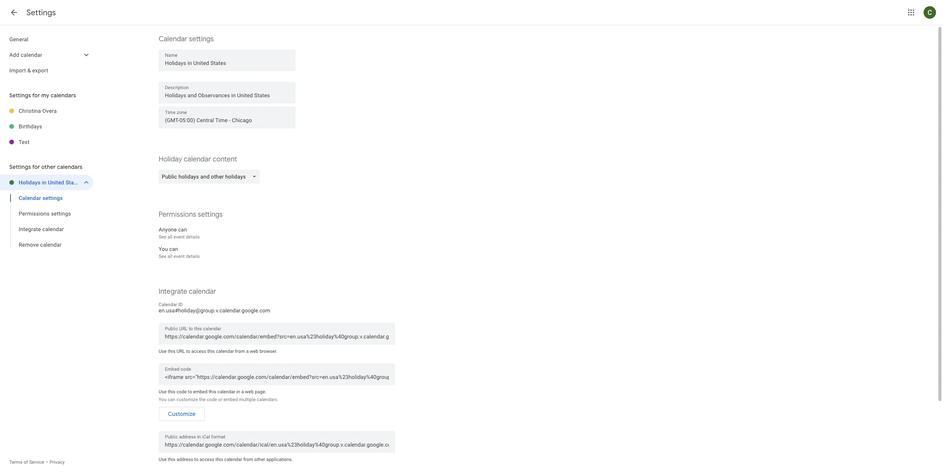Task type: locate. For each thing, give the bounding box(es) containing it.
settings up christina on the top of page
[[9, 92, 31, 99]]

add
[[9, 52, 19, 58]]

permissions down holidays
[[19, 210, 50, 217]]

0 vertical spatial to
[[186, 349, 190, 354]]

1 vertical spatial settings
[[9, 92, 31, 99]]

0 vertical spatial settings
[[26, 8, 56, 18]]

this left url
[[168, 349, 175, 354]]

details inside you can see all event details
[[186, 254, 200, 259]]

1 horizontal spatial code
[[207, 397, 217, 402]]

code
[[177, 389, 187, 395], [207, 397, 217, 402]]

1 details from the top
[[186, 234, 200, 240]]

permissions settings down holidays in united states "tree item"
[[19, 210, 71, 217]]

settings up holidays
[[9, 163, 31, 170]]

event for anyone can
[[174, 234, 185, 240]]

2 details from the top
[[186, 254, 200, 259]]

1 horizontal spatial permissions
[[159, 210, 196, 219]]

0 vertical spatial event
[[174, 234, 185, 240]]

en.usa#holiday@group.v.calendar.google.com
[[159, 307, 270, 314]]

add calendar
[[9, 52, 42, 58]]

multiple
[[239, 397, 256, 402]]

1 vertical spatial see
[[159, 254, 166, 259]]

2 for from the top
[[32, 163, 40, 170]]

in
[[42, 179, 47, 186], [237, 389, 240, 395]]

use
[[159, 349, 167, 354], [159, 389, 167, 395], [159, 457, 167, 462]]

0 vertical spatial you
[[159, 246, 168, 252]]

calendar settings inside settings for other calendars tree
[[19, 195, 63, 201]]

all
[[168, 234, 172, 240], [168, 254, 172, 259]]

browser.
[[260, 349, 277, 354]]

integrate inside settings for other calendars tree
[[19, 226, 41, 232]]

web for browser.
[[250, 349, 259, 354]]

settings for other calendars
[[9, 163, 83, 170]]

see inside anyone can see all event details
[[159, 234, 166, 240]]

2 use from the top
[[159, 389, 167, 395]]

all inside you can see all event details
[[168, 254, 172, 259]]

of
[[24, 459, 28, 465]]

3 use from the top
[[159, 457, 167, 462]]

can right 'anyone' at the top
[[178, 226, 187, 233]]

settings right go back icon
[[26, 8, 56, 18]]

settings for settings for my calendars
[[9, 92, 31, 99]]

calendar
[[159, 35, 187, 44], [19, 195, 41, 201], [159, 302, 177, 307]]

0 vertical spatial web
[[250, 349, 259, 354]]

details up you can see all event details
[[186, 234, 200, 240]]

birthdays tree item
[[0, 119, 93, 134]]

can left customize
[[168, 397, 175, 402]]

permissions settings up anyone can see all event details
[[159, 210, 223, 219]]

terms of service – privacy
[[9, 459, 65, 465]]

0 horizontal spatial calendar settings
[[19, 195, 63, 201]]

this
[[168, 349, 175, 354], [207, 349, 215, 354], [168, 389, 175, 395], [209, 389, 216, 395], [168, 457, 175, 462], [216, 457, 223, 462]]

1 vertical spatial from
[[243, 457, 253, 462]]

calendars up states
[[57, 163, 83, 170]]

0 vertical spatial integrate
[[19, 226, 41, 232]]

1 all from the top
[[168, 234, 172, 240]]

calendar settings
[[159, 35, 214, 44], [19, 195, 63, 201]]

1 vertical spatial you
[[159, 397, 167, 402]]

0 horizontal spatial embed
[[193, 389, 208, 395]]

1 horizontal spatial permissions settings
[[159, 210, 223, 219]]

integrate
[[19, 226, 41, 232], [159, 287, 187, 296]]

web
[[250, 349, 259, 354], [245, 389, 254, 395]]

in up multiple
[[237, 389, 240, 395]]

2 you from the top
[[159, 397, 167, 402]]

0 horizontal spatial other
[[41, 163, 56, 170]]

to right url
[[186, 349, 190, 354]]

details down anyone can see all event details
[[186, 254, 200, 259]]

code down use this code to embed this calendar in a web page.
[[207, 397, 217, 402]]

1 vertical spatial event
[[174, 254, 185, 259]]

a up multiple
[[241, 389, 244, 395]]

0 vertical spatial can
[[178, 226, 187, 233]]

for up holidays
[[32, 163, 40, 170]]

remove
[[19, 242, 39, 248]]

calendars for settings for my calendars
[[51, 92, 76, 99]]

0 vertical spatial see
[[159, 234, 166, 240]]

permissions settings
[[159, 210, 223, 219], [19, 210, 71, 217]]

all down 'anyone' at the top
[[168, 234, 172, 240]]

or
[[218, 397, 223, 402]]

0 vertical spatial calendar settings
[[159, 35, 214, 44]]

integrate calendar
[[19, 226, 64, 232], [159, 287, 216, 296]]

None field
[[159, 170, 263, 184]]

you can see all event details
[[159, 246, 200, 259]]

1 you from the top
[[159, 246, 168, 252]]

integrate calendar up id
[[159, 287, 216, 296]]

details
[[186, 234, 200, 240], [186, 254, 200, 259]]

0 vertical spatial other
[[41, 163, 56, 170]]

0 horizontal spatial permissions
[[19, 210, 50, 217]]

1 vertical spatial calendar
[[19, 195, 41, 201]]

0 horizontal spatial code
[[177, 389, 187, 395]]

other left 'applications.'
[[254, 457, 265, 462]]

0 vertical spatial in
[[42, 179, 47, 186]]

to for url
[[186, 349, 190, 354]]

1 horizontal spatial a
[[246, 349, 249, 354]]

0 horizontal spatial in
[[42, 179, 47, 186]]

general
[[9, 36, 28, 42]]

0 vertical spatial a
[[246, 349, 249, 354]]

1 see from the top
[[159, 234, 166, 240]]

from left 'applications.'
[[243, 457, 253, 462]]

2 event from the top
[[174, 254, 185, 259]]

for left my
[[32, 92, 40, 99]]

this up you can customize the code or embed multiple calendars.
[[209, 389, 216, 395]]

web up multiple
[[245, 389, 254, 395]]

for for other
[[32, 163, 40, 170]]

1 vertical spatial a
[[241, 389, 244, 395]]

permissions settings inside settings for other calendars tree
[[19, 210, 71, 217]]

settings
[[189, 35, 214, 44], [43, 195, 63, 201], [198, 210, 223, 219], [51, 210, 71, 217]]

0 vertical spatial calendars
[[51, 92, 76, 99]]

a
[[246, 349, 249, 354], [241, 389, 244, 395]]

1 vertical spatial to
[[188, 389, 192, 395]]

event
[[174, 234, 185, 240], [174, 254, 185, 259]]

embed up the
[[193, 389, 208, 395]]

united
[[48, 179, 64, 186]]

access
[[191, 349, 206, 354], [200, 457, 214, 462]]

2 vertical spatial settings
[[9, 163, 31, 170]]

None text field
[[165, 115, 289, 126], [165, 372, 389, 382], [165, 439, 389, 450], [165, 115, 289, 126], [165, 372, 389, 382], [165, 439, 389, 450]]

id
[[178, 302, 183, 307]]

2 all from the top
[[168, 254, 172, 259]]

import & export
[[9, 67, 48, 74]]

test tree item
[[0, 134, 93, 150]]

settings for other calendars tree
[[0, 175, 93, 253]]

0 vertical spatial for
[[32, 92, 40, 99]]

access right address
[[200, 457, 214, 462]]

event inside you can see all event details
[[174, 254, 185, 259]]

see for anyone can
[[159, 234, 166, 240]]

access right url
[[191, 349, 206, 354]]

a left the browser.
[[246, 349, 249, 354]]

details for you can
[[186, 254, 200, 259]]

1 vertical spatial web
[[245, 389, 254, 395]]

address
[[177, 457, 193, 462]]

group
[[0, 190, 93, 253]]

use this address to access this calendar from other applications.
[[159, 457, 293, 462]]

settings for settings for other calendars
[[9, 163, 31, 170]]

1 horizontal spatial embed
[[224, 397, 238, 402]]

event down anyone can see all event details
[[174, 254, 185, 259]]

1 vertical spatial integrate calendar
[[159, 287, 216, 296]]

web left the browser.
[[250, 349, 259, 354]]

settings for my calendars
[[9, 92, 76, 99]]

see inside you can see all event details
[[159, 254, 166, 259]]

1 horizontal spatial integrate
[[159, 287, 187, 296]]

2 vertical spatial use
[[159, 457, 167, 462]]

details inside anyone can see all event details
[[186, 234, 200, 240]]

code up customize
[[177, 389, 187, 395]]

integrate up id
[[159, 287, 187, 296]]

other up holidays in united states
[[41, 163, 56, 170]]

tree
[[0, 32, 93, 78]]

calendars
[[51, 92, 76, 99], [57, 163, 83, 170]]

1 vertical spatial other
[[254, 457, 265, 462]]

embed
[[193, 389, 208, 395], [224, 397, 238, 402]]

None text field
[[165, 58, 289, 68], [165, 331, 389, 342], [165, 58, 289, 68], [165, 331, 389, 342]]

1 vertical spatial for
[[32, 163, 40, 170]]

event inside anyone can see all event details
[[174, 234, 185, 240]]

0 horizontal spatial integrate
[[19, 226, 41, 232]]

1 vertical spatial in
[[237, 389, 240, 395]]

this right url
[[207, 349, 215, 354]]

service
[[29, 459, 44, 465]]

can
[[178, 226, 187, 233], [169, 246, 178, 252], [168, 397, 175, 402]]

you
[[159, 246, 168, 252], [159, 397, 167, 402]]

1 use from the top
[[159, 349, 167, 354]]

integrate calendar up remove calendar
[[19, 226, 64, 232]]

web for page.
[[245, 389, 254, 395]]

calendar
[[21, 52, 42, 58], [184, 155, 211, 164], [42, 226, 64, 232], [40, 242, 62, 248], [189, 287, 216, 296], [216, 349, 234, 354], [218, 389, 235, 395], [224, 457, 242, 462]]

1 for from the top
[[32, 92, 40, 99]]

other
[[41, 163, 56, 170], [254, 457, 265, 462]]

1 vertical spatial can
[[169, 246, 178, 252]]

calendars right my
[[51, 92, 76, 99]]

2 vertical spatial to
[[194, 457, 199, 462]]

can inside you can see all event details
[[169, 246, 178, 252]]

remove calendar
[[19, 242, 62, 248]]

2 see from the top
[[159, 254, 166, 259]]

you left customize
[[159, 397, 167, 402]]

0 vertical spatial access
[[191, 349, 206, 354]]

in left united
[[42, 179, 47, 186]]

you for you can see all event details
[[159, 246, 168, 252]]

can inside anyone can see all event details
[[178, 226, 187, 233]]

birthdays link
[[19, 119, 93, 134]]

all down anyone can see all event details
[[168, 254, 172, 259]]

0 vertical spatial integrate calendar
[[19, 226, 64, 232]]

christina overa
[[19, 108, 57, 114]]

for
[[32, 92, 40, 99], [32, 163, 40, 170]]

0 vertical spatial use
[[159, 349, 167, 354]]

1 vertical spatial integrate
[[159, 287, 187, 296]]

use this code to embed this calendar in a web page.
[[159, 389, 266, 395]]

1 vertical spatial access
[[200, 457, 214, 462]]

1 vertical spatial code
[[207, 397, 217, 402]]

applications.
[[266, 457, 293, 462]]

to
[[186, 349, 190, 354], [188, 389, 192, 395], [194, 457, 199, 462]]

terms
[[9, 459, 22, 465]]

all inside anyone can see all event details
[[168, 234, 172, 240]]

embed right or
[[224, 397, 238, 402]]

2 vertical spatial calendar
[[159, 302, 177, 307]]

event down 'anyone' at the top
[[174, 234, 185, 240]]

1 event from the top
[[174, 234, 185, 240]]

1 horizontal spatial integrate calendar
[[159, 287, 216, 296]]

a for from
[[246, 349, 249, 354]]

0 horizontal spatial integrate calendar
[[19, 226, 64, 232]]

go back image
[[9, 8, 19, 17]]

page.
[[255, 389, 266, 395]]

1 vertical spatial calendars
[[57, 163, 83, 170]]

1 vertical spatial use
[[159, 389, 167, 395]]

from for other
[[243, 457, 253, 462]]

you down 'anyone' at the top
[[159, 246, 168, 252]]

holidays in united states
[[19, 179, 82, 186]]

1 vertical spatial all
[[168, 254, 172, 259]]

settings
[[26, 8, 56, 18], [9, 92, 31, 99], [9, 163, 31, 170]]

0 horizontal spatial a
[[241, 389, 244, 395]]

0 vertical spatial details
[[186, 234, 200, 240]]

permissions up 'anyone' at the top
[[159, 210, 196, 219]]

to up customize
[[188, 389, 192, 395]]

1 vertical spatial details
[[186, 254, 200, 259]]

integrate up remove
[[19, 226, 41, 232]]

0 horizontal spatial permissions settings
[[19, 210, 71, 217]]

0 vertical spatial all
[[168, 234, 172, 240]]

content
[[213, 155, 237, 164]]

0 vertical spatial from
[[235, 349, 245, 354]]

from
[[235, 349, 245, 354], [243, 457, 253, 462]]

see
[[159, 234, 166, 240], [159, 254, 166, 259]]

permissions
[[159, 210, 196, 219], [19, 210, 50, 217]]

can down anyone can see all event details
[[169, 246, 178, 252]]

to right address
[[194, 457, 199, 462]]

from for a
[[235, 349, 245, 354]]

calendars.
[[257, 397, 279, 402]]

from left the browser.
[[235, 349, 245, 354]]

group containing calendar settings
[[0, 190, 93, 253]]

you inside you can see all event details
[[159, 246, 168, 252]]

1 vertical spatial calendar settings
[[19, 195, 63, 201]]



Task type: describe. For each thing, give the bounding box(es) containing it.
a for in
[[241, 389, 244, 395]]

holiday calendar content
[[159, 155, 237, 164]]

2 vertical spatial can
[[168, 397, 175, 402]]

use for use this code to embed this calendar in a web page.
[[159, 389, 167, 395]]

Holidays and Observances in United States text field
[[159, 91, 296, 100]]

holidays
[[19, 179, 41, 186]]

christina
[[19, 108, 41, 114]]

you for you can customize the code or embed multiple calendars.
[[159, 397, 167, 402]]

calendar inside calendar id en.usa#holiday@group.v.calendar.google.com
[[159, 302, 177, 307]]

can for you can
[[169, 246, 178, 252]]

anyone can see all event details
[[159, 226, 200, 240]]

settings for settings
[[26, 8, 56, 18]]

export
[[32, 67, 48, 74]]

all for you
[[168, 254, 172, 259]]

see for you can
[[159, 254, 166, 259]]

can for anyone can
[[178, 226, 187, 233]]

this right address
[[216, 457, 223, 462]]

overa
[[42, 108, 57, 114]]

privacy
[[50, 459, 65, 465]]

test link
[[19, 134, 93, 150]]

my
[[41, 92, 49, 99]]

in inside "tree item"
[[42, 179, 47, 186]]

1 horizontal spatial calendar settings
[[159, 35, 214, 44]]

access for address
[[200, 457, 214, 462]]

import
[[9, 67, 26, 74]]

tree containing general
[[0, 32, 93, 78]]

all for anyone
[[168, 234, 172, 240]]

to for code
[[188, 389, 192, 395]]

this left address
[[168, 457, 175, 462]]

use for use this url to access this calendar from a web browser.
[[159, 349, 167, 354]]

integrate calendar inside settings for other calendars tree
[[19, 226, 64, 232]]

1 horizontal spatial in
[[237, 389, 240, 395]]

customize
[[168, 410, 196, 417]]

holiday
[[159, 155, 182, 164]]

settings heading
[[26, 8, 56, 18]]

customize
[[177, 397, 198, 402]]

permissions inside settings for other calendars tree
[[19, 210, 50, 217]]

christina overa tree item
[[0, 103, 93, 119]]

states
[[66, 179, 82, 186]]

birthdays
[[19, 123, 42, 130]]

for for my
[[32, 92, 40, 99]]

0 vertical spatial calendar
[[159, 35, 187, 44]]

0 vertical spatial embed
[[193, 389, 208, 395]]

use this url to access this calendar from a web browser.
[[159, 349, 277, 354]]

test
[[19, 139, 29, 145]]

calendar inside tree
[[19, 195, 41, 201]]

–
[[45, 459, 48, 465]]

the
[[199, 397, 206, 402]]

settings for my calendars tree
[[0, 103, 93, 150]]

privacy link
[[50, 459, 65, 465]]

url
[[177, 349, 185, 354]]

access for url
[[191, 349, 206, 354]]

0 vertical spatial code
[[177, 389, 187, 395]]

to for address
[[194, 457, 199, 462]]

you can customize the code or embed multiple calendars.
[[159, 397, 279, 402]]

&
[[27, 67, 31, 74]]

details for anyone can
[[186, 234, 200, 240]]

holidays in united states tree item
[[0, 175, 93, 190]]

terms of service link
[[9, 459, 44, 465]]

anyone
[[159, 226, 177, 233]]

use for use this address to access this calendar from other applications.
[[159, 457, 167, 462]]

this up customize
[[168, 389, 175, 395]]

event for you can
[[174, 254, 185, 259]]

calendar id en.usa#holiday@group.v.calendar.google.com
[[159, 302, 270, 314]]

holidays in united states link
[[19, 175, 82, 190]]

calendars for settings for other calendars
[[57, 163, 83, 170]]

1 vertical spatial embed
[[224, 397, 238, 402]]

1 horizontal spatial other
[[254, 457, 265, 462]]



Task type: vqa. For each thing, say whether or not it's contained in the screenshot.
fourth row from the top
no



